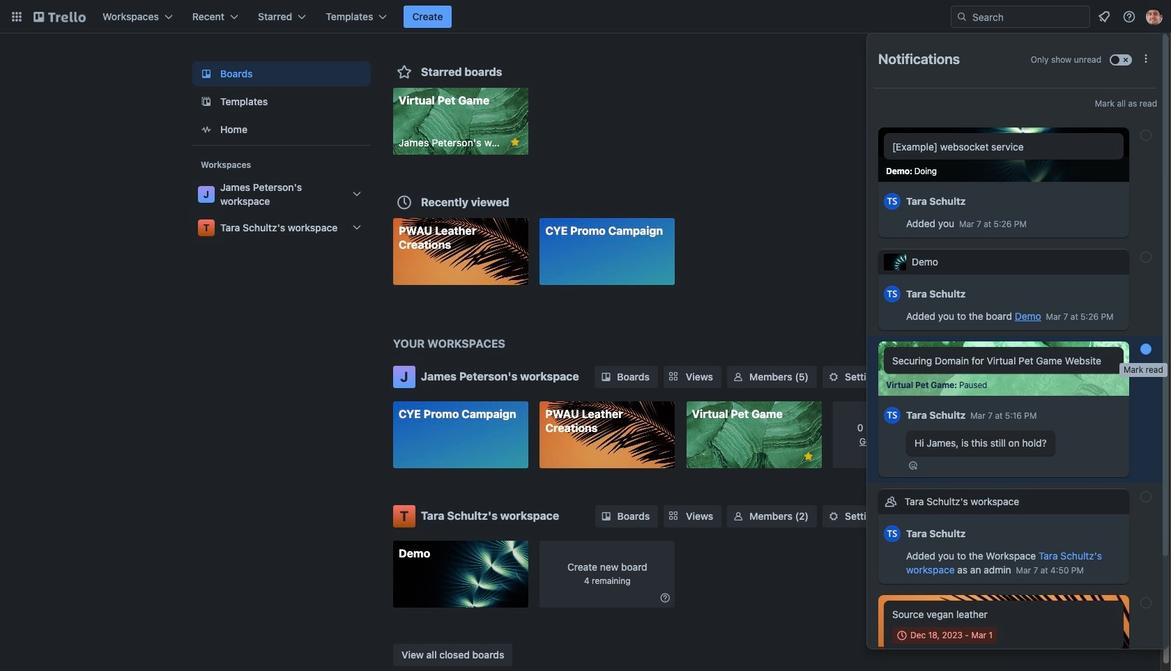 Task type: describe. For each thing, give the bounding box(es) containing it.
search image
[[957, 11, 968, 22]]

1 tara schultz (taraschultz7) image from the top
[[885, 405, 901, 426]]

Search field
[[951, 6, 1091, 28]]

primary element
[[0, 0, 1172, 33]]

board image
[[198, 66, 215, 82]]

2 tara schultz (taraschultz7) image from the top
[[885, 524, 901, 545]]

home image
[[198, 121, 215, 138]]

0 vertical spatial sm image
[[600, 510, 614, 524]]



Task type: locate. For each thing, give the bounding box(es) containing it.
0 vertical spatial tara schultz (taraschultz7) image
[[885, 405, 901, 426]]

0 notifications image
[[1097, 8, 1113, 25]]

sm image
[[599, 370, 613, 384], [732, 370, 746, 384], [827, 370, 841, 384], [732, 510, 746, 524], [827, 510, 841, 524]]

2 tara schultz (taraschultz7) image from the top
[[885, 284, 901, 305]]

james peterson (jamespeterson93) image
[[1147, 8, 1164, 25]]

click to unstar this board. it will be removed from your starred list. image
[[509, 136, 522, 149], [803, 451, 815, 463]]

1 vertical spatial tara schultz (taraschultz7) image
[[885, 284, 901, 305]]

template board image
[[198, 93, 215, 110]]

1 tara schultz (taraschultz7) image from the top
[[885, 191, 901, 212]]

back to home image
[[33, 6, 86, 28]]

open information menu image
[[1123, 10, 1137, 24]]

tara schultz (taraschultz7) image
[[885, 405, 901, 426], [885, 524, 901, 545]]

tara schultz (taraschultz7) image
[[885, 191, 901, 212], [885, 284, 901, 305]]

1 horizontal spatial click to unstar this board. it will be removed from your starred list. image
[[803, 451, 815, 463]]

1 vertical spatial tara schultz (taraschultz7) image
[[885, 524, 901, 545]]

1 vertical spatial sm image
[[659, 591, 673, 605]]

1 vertical spatial click to unstar this board. it will be removed from your starred list. image
[[803, 451, 815, 463]]

1 horizontal spatial sm image
[[659, 591, 673, 605]]

sm image
[[600, 510, 614, 524], [659, 591, 673, 605]]

0 vertical spatial click to unstar this board. it will be removed from your starred list. image
[[509, 136, 522, 149]]

0 vertical spatial tara schultz (taraschultz7) image
[[885, 191, 901, 212]]

0 horizontal spatial sm image
[[600, 510, 614, 524]]

0 horizontal spatial click to unstar this board. it will be removed from your starred list. image
[[509, 136, 522, 149]]



Task type: vqa. For each thing, say whether or not it's contained in the screenshot.
the Primary ELEMENT
yes



